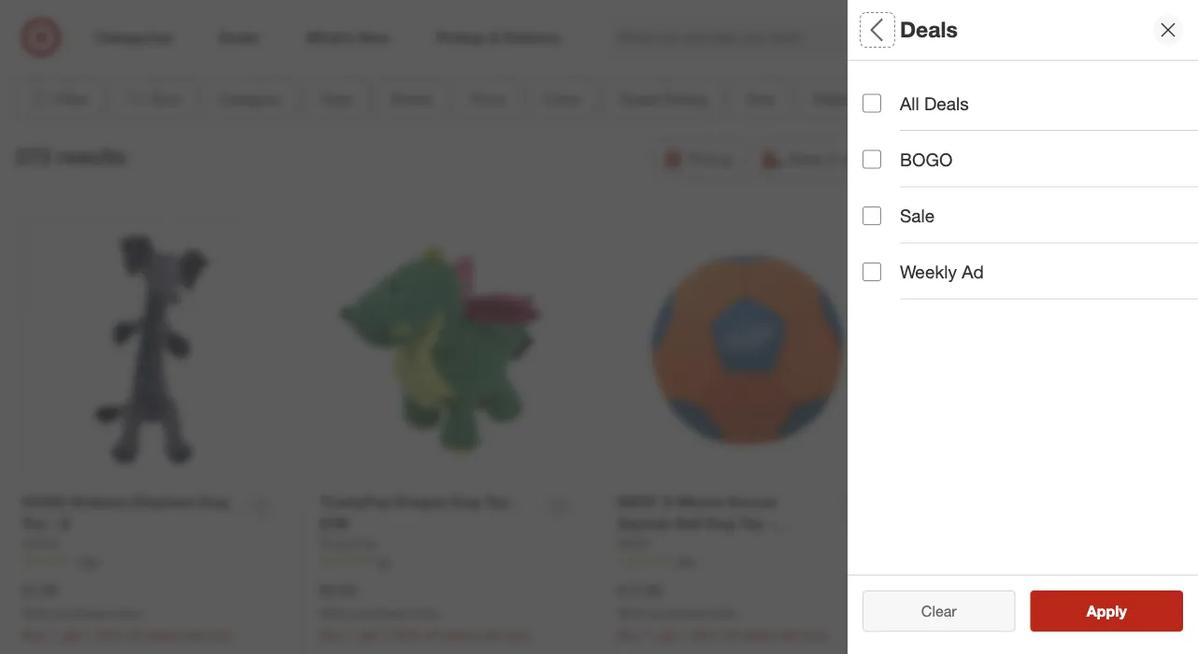 Task type: locate. For each thing, give the bounding box(es) containing it.
1 horizontal spatial price
[[863, 187, 906, 209]]

0 horizontal spatial type
[[320, 90, 352, 108]]

select for kong shakers elephant dog toy - s
[[145, 627, 181, 644]]

pet for nerf x-weave soccer squeak ball dog toy - orange/blue - s
[[779, 627, 799, 644]]

offer details
[[653, 32, 734, 51]]

1 vertical spatial all
[[900, 93, 919, 114]]

store right "in"
[[843, 150, 877, 168]]

same day delivery
[[931, 150, 1057, 168]]

toy up 25 link
[[485, 493, 509, 511]]

dog inside nerf x-weave soccer squeak ball dog toy - orange/blue - s
[[706, 514, 735, 532]]

$9.99 when purchased online buy 1, get 1 30% off select pet toys
[[320, 581, 529, 644], [915, 582, 1124, 644]]

type inside all filters dialog
[[863, 57, 902, 78]]

trustypup dragon dog toy - s/m link
[[320, 491, 536, 534]]

all left filters
[[863, 16, 888, 43]]

0 horizontal spatial s
[[60, 514, 70, 532]]

1 horizontal spatial toy
[[485, 493, 509, 511]]

select down 263 'link'
[[145, 627, 181, 644]]

$9.99 down trustypup link
[[320, 581, 356, 599]]

color button
[[528, 79, 596, 120], [863, 234, 1198, 299]]

0 vertical spatial type
[[863, 57, 902, 78]]

see
[[1067, 602, 1094, 620]]

type button up delivery
[[863, 37, 1198, 103]]

1 horizontal spatial $9.99 when purchased online buy 1, get 1 30% off select pet toys
[[915, 582, 1124, 644]]

off inside $7.99 when purchased online buy 1, get 1 30% off select pet toys
[[127, 627, 142, 644]]

purchased inside '$12.89 when purchased online buy 1, get 1 30% off select pet toys'
[[649, 606, 703, 620]]

1, down $7.99
[[48, 627, 59, 644]]

online right all
[[1004, 607, 1034, 621]]

get down 263
[[63, 627, 82, 644]]

-
[[513, 493, 519, 511], [50, 514, 56, 532], [767, 514, 773, 532], [711, 535, 717, 554]]

kong inside kong shakers elephant dog toy - s
[[22, 493, 66, 511]]

same
[[931, 150, 970, 168]]

1 vertical spatial price
[[863, 187, 906, 209]]

pet down 25 link
[[482, 627, 501, 644]]

purchased
[[54, 606, 108, 620], [352, 606, 405, 620], [649, 606, 703, 620], [947, 607, 1000, 621]]

kong up $7.99
[[22, 535, 59, 551]]

color inside all filters dialog
[[863, 253, 909, 274]]

in-
[[537, 5, 556, 23]]

off inside '$12.89 when purchased online buy 1, get 1 30% off select pet toys'
[[722, 627, 737, 644]]

1 horizontal spatial color button
[[863, 234, 1198, 299]]

0 horizontal spatial $9.99
[[320, 581, 356, 599]]

results inside button
[[1098, 602, 1146, 620]]

dog right elephant
[[199, 493, 228, 511]]

0 horizontal spatial toy
[[22, 514, 46, 532]]

0 horizontal spatial color button
[[528, 79, 596, 120]]

1, down trustypup link
[[346, 627, 357, 644]]

nerf link
[[617, 534, 651, 553]]

or
[[597, 5, 611, 23]]

trustypup
[[320, 493, 391, 511], [320, 535, 378, 551]]

online for s/m
[[408, 606, 438, 620]]

kong for kong shakers elephant dog toy - s
[[22, 493, 66, 511]]

1 vertical spatial s
[[721, 535, 731, 554]]

clear inside clear "button"
[[921, 602, 957, 620]]

kong shakers elephant dog toy - s image
[[22, 220, 282, 480], [22, 220, 282, 480]]

0 horizontal spatial results
[[57, 144, 126, 170]]

color down sale checkbox
[[863, 253, 909, 274]]

when down $12.89
[[617, 606, 646, 620]]

trustypup link
[[320, 534, 378, 553]]

pet
[[184, 627, 203, 644], [482, 627, 501, 644], [779, 627, 799, 644], [1077, 628, 1096, 644]]

buy inside $7.99 when purchased online buy 1, get 1 30% off select pet toys
[[22, 627, 45, 644]]

buy inside '$12.89 when purchased online buy 1, get 1 30% off select pet toys'
[[617, 627, 640, 644]]

0 vertical spatial price
[[471, 90, 505, 108]]

Weekly Ad checkbox
[[863, 263, 881, 281]]

dog right dragon
[[452, 493, 481, 511]]

0 vertical spatial store
[[556, 5, 593, 23]]

select
[[145, 627, 181, 644], [443, 627, 478, 644], [741, 627, 776, 644], [1038, 628, 1074, 644]]

get down $12.89
[[658, 627, 677, 644]]

purchased for ball
[[649, 606, 703, 620]]

1 horizontal spatial brand
[[863, 122, 913, 144]]

pet inside $7.99 when purchased online buy 1, get 1 30% off select pet toys
[[184, 627, 203, 644]]

price
[[471, 90, 505, 108], [863, 187, 906, 209]]

kong up kong 'link'
[[22, 493, 66, 511]]

get inside '$12.89 when purchased online buy 1, get 1 30% off select pet toys'
[[658, 627, 677, 644]]

bark punk brocc broccoli dog toy image
[[915, 220, 1176, 481], [915, 220, 1176, 481]]

items
[[601, 32, 638, 51]]

online down 25 link
[[408, 606, 438, 620]]

all filters dialog
[[848, 0, 1198, 654]]

0 vertical spatial s
[[60, 514, 70, 532]]

trustypup dragon dog toy - s/m image
[[320, 220, 580, 480], [320, 220, 580, 480]]

clear for clear
[[921, 602, 957, 620]]

0 vertical spatial all
[[863, 16, 888, 43]]

in-store or online
[[537, 5, 661, 23]]

2 horizontal spatial toy
[[739, 514, 763, 532]]

1 kong from the top
[[22, 493, 66, 511]]

shop in store
[[788, 150, 877, 168]]

when inside $7.99 when purchased online buy 1, get 1 30% off select pet toys
[[22, 606, 51, 620]]

s
[[60, 514, 70, 532], [721, 535, 731, 554]]

type button right "category" button at left top
[[305, 79, 368, 120]]

0 vertical spatial results
[[57, 144, 126, 170]]

clear inside clear all button
[[912, 602, 947, 620]]

online inside '$12.89 when purchased online buy 1, get 1 30% off select pet toys'
[[706, 606, 736, 620]]

0 horizontal spatial 273
[[15, 144, 51, 170]]

- up 25 link
[[513, 493, 519, 511]]

273
[[572, 32, 597, 51], [15, 144, 51, 170]]

all inside deals 'dialog'
[[900, 93, 919, 114]]

2 trustypup from the top
[[320, 535, 378, 551]]

nerf
[[617, 493, 658, 511], [617, 535, 651, 551]]

0 vertical spatial 273
[[572, 32, 597, 51]]

1 inside $7.99 when purchased online buy 1, get 1 30% off select pet toys
[[85, 627, 93, 644]]

all for all deals
[[900, 93, 919, 114]]

toys inside '$12.89 when purchased online buy 1, get 1 30% off select pet toys'
[[802, 627, 827, 644]]

1 inside '$12.89 when purchased online buy 1, get 1 30% off select pet toys'
[[681, 627, 688, 644]]

price button down expires
[[455, 79, 521, 120]]

off for -
[[127, 627, 142, 644]]

1 nerf from the top
[[617, 493, 658, 511]]

get for ball
[[658, 627, 677, 644]]

select down 25 link
[[443, 627, 478, 644]]

x-
[[662, 493, 677, 511]]

$9.99
[[320, 581, 356, 599], [915, 582, 951, 600]]

toys inside $7.99 when purchased online buy 1, get 1 30% off select pet toys
[[207, 627, 231, 644]]

store left or
[[556, 5, 593, 23]]

toy down soccer at the bottom of the page
[[739, 514, 763, 532]]

nerf for nerf x-weave soccer squeak ball dog toy - orange/blue - s
[[617, 493, 658, 511]]

1 vertical spatial deals
[[924, 93, 969, 114]]

273 for 273 results
[[15, 144, 51, 170]]

0 horizontal spatial price
[[471, 90, 505, 108]]

- up kong 'link'
[[50, 514, 56, 532]]

0 vertical spatial color
[[544, 90, 581, 108]]

weave
[[677, 493, 723, 511]]

pet inside '$12.89 when purchased online buy 1, get 1 30% off select pet toys'
[[779, 627, 799, 644]]

all
[[951, 602, 966, 620]]

1 horizontal spatial color
[[863, 253, 909, 274]]

ad
[[962, 261, 984, 283]]

1 vertical spatial 273
[[15, 144, 51, 170]]

nerf x-weave soccer squeak ball dog toy - orange/blue - s image
[[617, 220, 878, 480], [617, 220, 878, 480]]

color down 2
[[544, 90, 581, 108]]

2 kong from the top
[[22, 535, 59, 551]]

1 horizontal spatial price button
[[863, 168, 1198, 234]]

0 horizontal spatial all
[[863, 16, 888, 43]]

results for 273 results
[[57, 144, 126, 170]]

price button down delivery
[[863, 168, 1198, 234]]

All Deals checkbox
[[863, 94, 881, 113]]

clear button
[[863, 591, 1015, 632]]

offer details button
[[638, 31, 734, 52]]

1 vertical spatial brand
[[863, 122, 913, 144]]

type right category
[[320, 90, 352, 108]]

get down 25
[[361, 627, 379, 644]]

0 vertical spatial nerf
[[617, 493, 658, 511]]

trustypup up s/m
[[320, 493, 391, 511]]

273 down in-store or online
[[572, 32, 597, 51]]

nerf inside nerf x-weave soccer squeak ball dog toy - orange/blue - s
[[617, 493, 658, 511]]

when
[[22, 606, 51, 620], [320, 606, 349, 620], [617, 606, 646, 620], [915, 607, 944, 621]]

30% inside $7.99 when purchased online buy 1, get 1 30% off select pet toys
[[96, 627, 123, 644]]

0 horizontal spatial brand button
[[376, 79, 448, 120]]

What can we help you find? suggestions appear below search field
[[607, 17, 962, 58]]

get
[[63, 627, 82, 644], [361, 627, 379, 644], [658, 627, 677, 644], [956, 628, 975, 644]]

1 vertical spatial kong
[[22, 535, 59, 551]]

store
[[556, 5, 593, 23], [843, 150, 877, 168]]

2 horizontal spatial dog
[[706, 514, 735, 532]]

$7.99
[[22, 581, 58, 599]]

30% inside '$12.89 when purchased online buy 1, get 1 30% off select pet toys'
[[692, 627, 719, 644]]

sort
[[151, 90, 180, 108]]

apply button
[[1030, 591, 1183, 632]]

nerf x-weave soccer squeak ball dog toy - orange/blue - s link
[[617, 491, 834, 554]]

2 nerf from the top
[[617, 535, 651, 551]]

select down 180 'link'
[[741, 627, 776, 644]]

273 results
[[15, 144, 126, 170]]

1 horizontal spatial dog
[[452, 493, 481, 511]]

273 for 273 items
[[572, 32, 597, 51]]

purchased inside $7.99 when purchased online buy 1, get 1 30% off select pet toys
[[54, 606, 108, 620]]

trustypup dragon dog toy - s/m
[[320, 493, 519, 532]]

all for all filters
[[863, 16, 888, 43]]

when down $7.99
[[22, 606, 51, 620]]

30%
[[96, 627, 123, 644], [394, 627, 421, 644], [692, 627, 719, 644], [989, 628, 1016, 644]]

type up all deals option
[[863, 57, 902, 78]]

- inside kong shakers elephant dog toy - s
[[50, 514, 56, 532]]

toy up kong 'link'
[[22, 514, 46, 532]]

kong link
[[22, 534, 59, 553]]

results right the see
[[1098, 602, 1146, 620]]

trustypup inside trustypup dragon dog toy - s/m
[[320, 493, 391, 511]]

online down 180 'link'
[[706, 606, 736, 620]]

180
[[675, 554, 694, 568]]

1 clear from the left
[[912, 602, 947, 620]]

when for trustypup dragon dog toy - s/m
[[320, 606, 349, 620]]

25 link
[[320, 553, 580, 569]]

1 vertical spatial store
[[843, 150, 877, 168]]

type button
[[863, 37, 1198, 103], [305, 79, 368, 120]]

s inside kong shakers elephant dog toy - s
[[60, 514, 70, 532]]

rating
[[664, 90, 707, 108]]

same day delivery button
[[896, 138, 1070, 180]]

online down 263 'link'
[[111, 606, 141, 620]]

1 horizontal spatial type
[[863, 57, 902, 78]]

nerf up squeak
[[617, 493, 658, 511]]

1 vertical spatial trustypup
[[320, 535, 378, 551]]

1 vertical spatial results
[[1098, 602, 1146, 620]]

1 for s/m
[[383, 627, 390, 644]]

0 vertical spatial trustypup
[[320, 493, 391, 511]]

273 down filter button
[[15, 144, 51, 170]]

get inside $7.99 when purchased online buy 1, get 1 30% off select pet toys
[[63, 627, 82, 644]]

pet down 263 'link'
[[184, 627, 203, 644]]

dragon
[[395, 493, 447, 511]]

get for -
[[63, 627, 82, 644]]

0 horizontal spatial dog
[[199, 493, 228, 511]]

0 vertical spatial kong
[[22, 493, 66, 511]]

results
[[57, 144, 126, 170], [1098, 602, 1146, 620]]

all right all deals option
[[900, 93, 919, 114]]

all inside dialog
[[863, 16, 888, 43]]

nerf for nerf
[[617, 535, 651, 551]]

clear for clear all
[[912, 602, 947, 620]]

trustypup down s/m
[[320, 535, 378, 551]]

1 horizontal spatial s
[[721, 535, 731, 554]]

0 horizontal spatial price button
[[455, 79, 521, 120]]

toys
[[207, 627, 231, 644], [505, 627, 529, 644], [802, 627, 827, 644], [1100, 628, 1124, 644]]

dog
[[199, 493, 228, 511], [452, 493, 481, 511], [706, 514, 735, 532]]

purchased for s/m
[[352, 606, 405, 620]]

online
[[111, 606, 141, 620], [408, 606, 438, 620], [706, 606, 736, 620], [1004, 607, 1034, 621]]

all
[[863, 16, 888, 43], [900, 93, 919, 114]]

price down expires
[[471, 90, 505, 108]]

1 horizontal spatial all
[[900, 93, 919, 114]]

clear
[[912, 602, 947, 620], [921, 602, 957, 620]]

1, inside '$12.89 when purchased online buy 1, get 1 30% off select pet toys'
[[644, 627, 655, 644]]

deals up the same
[[924, 93, 969, 114]]

weekly
[[900, 261, 957, 283]]

offer
[[653, 32, 686, 51]]

store inside button
[[843, 150, 877, 168]]

toy
[[485, 493, 509, 511], [22, 514, 46, 532], [739, 514, 763, 532]]

1, down $12.89
[[644, 627, 655, 644]]

when down trustypup link
[[320, 606, 349, 620]]

weekly ad
[[900, 261, 984, 283]]

1
[[85, 627, 93, 644], [383, 627, 390, 644], [681, 627, 688, 644], [978, 628, 986, 644]]

deals dialog
[[848, 0, 1198, 654]]

toy inside trustypup dragon dog toy - s/m
[[485, 493, 509, 511]]

clear all
[[912, 602, 966, 620]]

purchased for -
[[54, 606, 108, 620]]

kong
[[22, 493, 66, 511], [22, 535, 59, 551]]

size button
[[731, 79, 790, 120]]

nerf down squeak
[[617, 535, 651, 551]]

material
[[814, 90, 868, 108]]

dog down weave
[[706, 514, 735, 532]]

price button
[[455, 79, 521, 120], [863, 168, 1198, 234]]

shakers
[[70, 493, 128, 511]]

1 vertical spatial color
[[863, 253, 909, 274]]

results down filter
[[57, 144, 126, 170]]

online
[[616, 5, 661, 23]]

kong shakers elephant dog toy - s link
[[22, 491, 238, 534]]

$9.99 up clear all
[[915, 582, 951, 600]]

when inside '$12.89 when purchased online buy 1, get 1 30% off select pet toys'
[[617, 606, 646, 620]]

0 horizontal spatial brand
[[391, 90, 432, 108]]

kong shakers elephant dog toy - s
[[22, 493, 228, 532]]

online inside $7.99 when purchased online buy 1, get 1 30% off select pet toys
[[111, 606, 141, 620]]

- down soccer at the bottom of the page
[[767, 514, 773, 532]]

apply
[[1087, 602, 1127, 620]]

pet down 180 'link'
[[779, 627, 799, 644]]

ball
[[675, 514, 702, 532]]

1 horizontal spatial 273
[[572, 32, 597, 51]]

1 vertical spatial nerf
[[617, 535, 651, 551]]

select inside '$12.89 when purchased online buy 1, get 1 30% off select pet toys'
[[741, 627, 776, 644]]

2 clear from the left
[[921, 602, 957, 620]]

1 trustypup from the top
[[320, 493, 391, 511]]

1 horizontal spatial brand button
[[863, 103, 1198, 168]]

0 horizontal spatial color
[[544, 90, 581, 108]]

price down bogo 'option'
[[863, 187, 906, 209]]

1, inside $7.99 when purchased online buy 1, get 1 30% off select pet toys
[[48, 627, 59, 644]]

deals up all deals
[[900, 16, 958, 43]]

select inside $7.99 when purchased online buy 1, get 1 30% off select pet toys
[[145, 627, 181, 644]]

1 horizontal spatial results
[[1098, 602, 1146, 620]]

1 horizontal spatial store
[[843, 150, 877, 168]]

filters
[[894, 16, 952, 43]]



Task type: vqa. For each thing, say whether or not it's contained in the screenshot.
Dog inside the KONG SHAKERS ELEPHANT DOG TOY - S
yes



Task type: describe. For each thing, give the bounding box(es) containing it.
search button
[[949, 17, 993, 62]]

$12.89
[[617, 581, 662, 599]]

brand inside all filters dialog
[[863, 122, 913, 144]]

1, for trustypup dragon dog toy - s/m
[[346, 627, 357, 644]]

25
[[378, 554, 390, 568]]

dec
[[518, 32, 545, 51]]

pickup
[[688, 150, 733, 168]]

get down all
[[956, 628, 975, 644]]

buy for nerf x-weave soccer squeak ball dog toy - orange/blue - s
[[617, 627, 640, 644]]

buy for trustypup dragon dog toy - s/m
[[320, 627, 342, 644]]

soccer
[[727, 493, 778, 511]]

category
[[219, 90, 281, 108]]

0 horizontal spatial type button
[[305, 79, 368, 120]]

buy for kong shakers elephant dog toy - s
[[22, 627, 45, 644]]

trustypup for trustypup dragon dog toy - s/m
[[320, 493, 391, 511]]

dog inside kong shakers elephant dog toy - s
[[199, 493, 228, 511]]

toys for nerf x-weave soccer squeak ball dog toy - orange/blue - s
[[802, 627, 827, 644]]

toys for trustypup dragon dog toy - s/m
[[505, 627, 529, 644]]

size
[[746, 90, 775, 108]]

1 vertical spatial type
[[320, 90, 352, 108]]

squeak
[[617, 514, 671, 532]]

pet down the see
[[1077, 628, 1096, 644]]

category button
[[204, 79, 297, 120]]

0 horizontal spatial $9.99 when purchased online buy 1, get 1 30% off select pet toys
[[320, 581, 529, 644]]

1 for -
[[85, 627, 93, 644]]

0 vertical spatial brand
[[391, 90, 432, 108]]

sort button
[[109, 79, 196, 120]]

1 vertical spatial color button
[[863, 234, 1198, 299]]

see results button
[[1030, 591, 1183, 632]]

toy inside kong shakers elephant dog toy - s
[[22, 514, 46, 532]]

1, down clear all
[[941, 628, 952, 644]]

trustypup for trustypup
[[320, 535, 378, 551]]

orange/blue
[[617, 535, 707, 554]]

0 vertical spatial price button
[[455, 79, 521, 120]]

clear all button
[[863, 591, 1015, 632]]

263
[[80, 554, 99, 568]]

off for s/m
[[425, 627, 440, 644]]

bogo
[[900, 149, 953, 170]]

2
[[549, 32, 557, 51]]

1 horizontal spatial type button
[[863, 37, 1198, 103]]

online for -
[[111, 606, 141, 620]]

select down the see
[[1038, 628, 1074, 644]]

filter
[[55, 90, 88, 108]]

off for ball
[[722, 627, 737, 644]]

results for see results
[[1098, 602, 1146, 620]]

30% for -
[[96, 627, 123, 644]]

kong for kong
[[22, 535, 59, 551]]

guest
[[620, 90, 660, 108]]

expires
[[464, 32, 514, 51]]

price inside all filters dialog
[[863, 187, 906, 209]]

sale
[[900, 205, 935, 226]]

select for nerf x-weave soccer squeak ball dog toy - orange/blue - s
[[741, 627, 776, 644]]

details
[[690, 32, 734, 51]]

pickup button
[[654, 138, 746, 180]]

all filters
[[863, 16, 952, 43]]

- right 180
[[711, 535, 717, 554]]

guest rating button
[[604, 79, 723, 120]]

guest rating
[[620, 90, 707, 108]]

when left all
[[915, 607, 944, 621]]

search
[[949, 30, 993, 48]]

0 horizontal spatial store
[[556, 5, 593, 23]]

273 items
[[572, 32, 638, 51]]

expires dec 2
[[464, 32, 557, 51]]

$12.89 when purchased online buy 1, get 1 30% off select pet toys
[[617, 581, 827, 644]]

delivery
[[1004, 150, 1057, 168]]

dog inside trustypup dragon dog toy - s/m
[[452, 493, 481, 511]]

toy inside nerf x-weave soccer squeak ball dog toy - orange/blue - s
[[739, 514, 763, 532]]

30% for ball
[[692, 627, 719, 644]]

in
[[827, 150, 839, 168]]

s/m
[[320, 514, 348, 532]]

263 link
[[22, 553, 282, 569]]

shop
[[788, 150, 823, 168]]

material button
[[798, 79, 883, 120]]

0 vertical spatial deals
[[900, 16, 958, 43]]

0 vertical spatial color button
[[528, 79, 596, 120]]

180 link
[[617, 553, 878, 569]]

1, for nerf x-weave soccer squeak ball dog toy - orange/blue - s
[[644, 627, 655, 644]]

when for nerf x-weave soccer squeak ball dog toy - orange/blue - s
[[617, 606, 646, 620]]

filter button
[[15, 79, 102, 120]]

when for kong shakers elephant dog toy - s
[[22, 606, 51, 620]]

30% for s/m
[[394, 627, 421, 644]]

pet for kong shakers elephant dog toy - s
[[184, 627, 203, 644]]

elephant
[[132, 493, 195, 511]]

online for ball
[[706, 606, 736, 620]]

1 horizontal spatial $9.99
[[915, 582, 951, 600]]

$7.99 when purchased online buy 1, get 1 30% off select pet toys
[[22, 581, 231, 644]]

Sale checkbox
[[863, 206, 881, 225]]

- inside trustypup dragon dog toy - s/m
[[513, 493, 519, 511]]

get for s/m
[[361, 627, 379, 644]]

1 for ball
[[681, 627, 688, 644]]

select for trustypup dragon dog toy - s/m
[[443, 627, 478, 644]]

toys for kong shakers elephant dog toy - s
[[207, 627, 231, 644]]

nerf x-weave soccer squeak ball dog toy - orange/blue - s
[[617, 493, 778, 554]]

pet for trustypup dragon dog toy - s/m
[[482, 627, 501, 644]]

see results
[[1067, 602, 1146, 620]]

BOGO checkbox
[[863, 150, 881, 169]]

all deals
[[900, 93, 969, 114]]

s inside nerf x-weave soccer squeak ball dog toy - orange/blue - s
[[721, 535, 731, 554]]

day
[[974, 150, 1000, 168]]

1, for kong shakers elephant dog toy - s
[[48, 627, 59, 644]]

1 vertical spatial price button
[[863, 168, 1198, 234]]

shop in store button
[[753, 138, 889, 180]]



